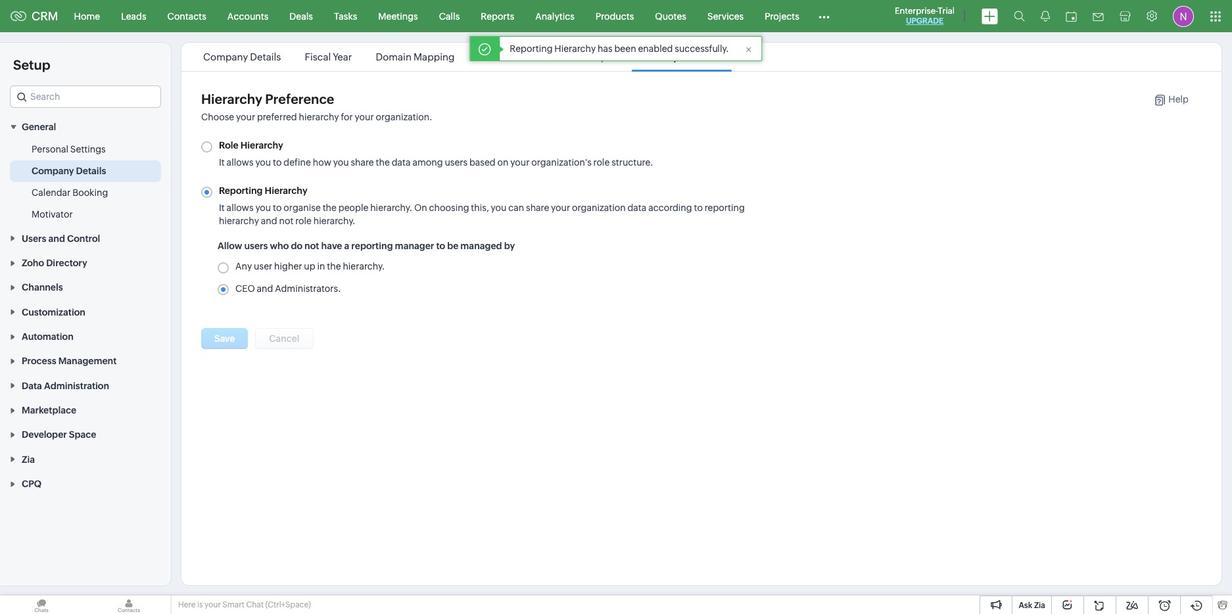 Task type: describe. For each thing, give the bounding box(es) containing it.
share inside role hierarchy it allows you to define how you share the data among users based on your organization's role structure.
[[351, 157, 374, 168]]

crm
[[32, 9, 58, 23]]

hours
[[521, 51, 547, 62]]

been
[[614, 43, 636, 54]]

in
[[317, 261, 325, 272]]

users inside role hierarchy it allows you to define how you share the data among users based on your organization's role structure.
[[445, 157, 468, 168]]

cpq
[[22, 479, 41, 489]]

users and control
[[22, 233, 100, 244]]

ceo and administrators.
[[235, 283, 341, 294]]

enterprise-trial upgrade
[[895, 6, 955, 26]]

tasks link
[[323, 0, 368, 32]]

leads
[[121, 11, 146, 21]]

hierarchy inside list
[[634, 51, 678, 62]]

ask zia
[[1019, 601, 1045, 610]]

home
[[74, 11, 100, 21]]

your right for
[[355, 112, 374, 122]]

business
[[478, 51, 519, 62]]

the inside role hierarchy it allows you to define how you share the data among users based on your organization's role structure.
[[376, 157, 390, 168]]

automation button
[[0, 324, 171, 349]]

business hours link
[[476, 51, 549, 62]]

structure.
[[612, 157, 653, 168]]

higher
[[274, 261, 302, 272]]

settings
[[70, 144, 106, 155]]

developer space button
[[0, 422, 171, 447]]

this,
[[471, 203, 489, 213]]

space
[[69, 430, 96, 440]]

calendar booking link
[[32, 186, 108, 199]]

enterprise-
[[895, 6, 938, 16]]

products link
[[585, 0, 645, 32]]

year
[[333, 51, 352, 62]]

fiscal year
[[305, 51, 352, 62]]

reporting hierarchy it allows you to organise the people hierarchy. on choosing this, you can share your organization data according to reporting hierarchy and not role hierarchy.
[[219, 185, 745, 226]]

among
[[412, 157, 443, 168]]

calendar
[[32, 188, 71, 198]]

allow
[[218, 241, 242, 251]]

company details inside "general" region
[[32, 166, 106, 176]]

fiscal year link
[[303, 51, 354, 62]]

help link
[[1141, 94, 1189, 106]]

here is your smart chat (ctrl+space)
[[178, 600, 311, 609]]

domain
[[376, 51, 412, 62]]

motivator
[[32, 209, 73, 220]]

organization
[[572, 203, 626, 213]]

marketplace button
[[0, 398, 171, 422]]

marketplace
[[22, 405, 76, 416]]

chats image
[[0, 596, 83, 614]]

data inside role hierarchy it allows you to define how you share the data among users based on your organization's role structure.
[[392, 157, 411, 168]]

management
[[58, 356, 117, 366]]

hierarchy for role hierarchy it allows you to define how you share the data among users based on your organization's role structure.
[[240, 140, 283, 151]]

search image
[[1014, 11, 1025, 22]]

it for it allows you to define how you share the data among users based on your organization's role structure.
[[219, 157, 225, 168]]

zoho
[[22, 258, 44, 268]]

holidays
[[571, 51, 610, 62]]

and inside reporting hierarchy it allows you to organise the people hierarchy. on choosing this, you can share your organization data according to reporting hierarchy and not role hierarchy.
[[261, 216, 277, 226]]

personal
[[32, 144, 68, 155]]

developer
[[22, 430, 67, 440]]

users
[[22, 233, 46, 244]]

general button
[[0, 114, 171, 139]]

role
[[219, 140, 238, 151]]

to left organise
[[273, 203, 282, 213]]

smart
[[222, 600, 245, 609]]

successfully.
[[675, 43, 729, 54]]

deals link
[[279, 0, 323, 32]]

help
[[1169, 94, 1189, 105]]

zia inside dropdown button
[[22, 454, 35, 465]]

to inside role hierarchy it allows you to define how you share the data among users based on your organization's role structure.
[[273, 157, 282, 168]]

reporting for reporting hierarchy it allows you to organise the people hierarchy. on choosing this, you can share your organization data according to reporting hierarchy and not role hierarchy.
[[219, 185, 263, 196]]

define
[[284, 157, 311, 168]]

0 horizontal spatial users
[[244, 241, 268, 251]]

1 horizontal spatial hierarchy
[[299, 112, 339, 122]]

any
[[235, 261, 252, 272]]

role hierarchy it allows you to define how you share the data among users based on your organization's role structure.
[[219, 140, 653, 168]]

1 vertical spatial hierarchy.
[[313, 216, 356, 226]]

profile image
[[1173, 6, 1194, 27]]

your inside role hierarchy it allows you to define how you share the data among users based on your organization's role structure.
[[510, 157, 530, 168]]

how
[[313, 157, 331, 168]]

customization button
[[0, 299, 171, 324]]

organise
[[284, 203, 321, 213]]

process management button
[[0, 349, 171, 373]]

company details link inside "general" region
[[32, 165, 106, 178]]

is
[[197, 600, 203, 609]]

to right according
[[694, 203, 703, 213]]

company inside "general" region
[[32, 166, 74, 176]]

0 horizontal spatial preference
[[265, 91, 334, 107]]

booking
[[72, 188, 108, 198]]

details inside "general" region
[[76, 166, 106, 176]]

calls link
[[429, 0, 470, 32]]

according
[[648, 203, 692, 213]]

0 horizontal spatial reporting
[[351, 241, 393, 251]]

quotes
[[655, 11, 686, 21]]

(ctrl+space)
[[265, 600, 311, 609]]

zoho directory button
[[0, 250, 171, 275]]

to left "be"
[[436, 241, 445, 251]]

reports link
[[470, 0, 525, 32]]

business hours
[[478, 51, 547, 62]]

who
[[270, 241, 289, 251]]

hierarchy inside reporting hierarchy it allows you to organise the people hierarchy. on choosing this, you can share your organization data according to reporting hierarchy and not role hierarchy.
[[219, 216, 259, 226]]

hierarchy preference link
[[632, 51, 732, 62]]

holidays link
[[569, 51, 612, 62]]

your inside reporting hierarchy it allows you to organise the people hierarchy. on choosing this, you can share your organization data according to reporting hierarchy and not role hierarchy.
[[551, 203, 570, 213]]

role inside role hierarchy it allows you to define how you share the data among users based on your organization's role structure.
[[593, 157, 610, 168]]

directory
[[46, 258, 87, 268]]

organization.
[[376, 112, 432, 122]]

0 vertical spatial hierarchy.
[[370, 203, 412, 213]]

based
[[469, 157, 496, 168]]

reporting hierarchy has been enabled successfully.
[[510, 43, 729, 54]]

personal settings
[[32, 144, 106, 155]]

share inside reporting hierarchy it allows you to organise the people hierarchy. on choosing this, you can share your organization data according to reporting hierarchy and not role hierarchy.
[[526, 203, 549, 213]]

1 vertical spatial zia
[[1034, 601, 1045, 610]]

be
[[447, 241, 458, 251]]

analytics link
[[525, 0, 585, 32]]

developer space
[[22, 430, 96, 440]]

services link
[[697, 0, 754, 32]]



Task type: locate. For each thing, give the bounding box(es) containing it.
it up allow on the left top
[[219, 203, 225, 213]]

it inside reporting hierarchy it allows you to organise the people hierarchy. on choosing this, you can share your organization data according to reporting hierarchy and not role hierarchy.
[[219, 203, 225, 213]]

0 vertical spatial the
[[376, 157, 390, 168]]

hierarchy left for
[[299, 112, 339, 122]]

and
[[261, 216, 277, 226], [48, 233, 65, 244], [257, 283, 273, 294]]

your left organization
[[551, 203, 570, 213]]

reporting
[[705, 203, 745, 213], [351, 241, 393, 251]]

ceo
[[235, 283, 255, 294]]

1 vertical spatial the
[[323, 203, 337, 213]]

hierarchy for reporting hierarchy it allows you to organise the people hierarchy. on choosing this, you can share your organization data according to reporting hierarchy and not role hierarchy.
[[265, 185, 307, 196]]

deals
[[290, 11, 313, 21]]

process management
[[22, 356, 117, 366]]

and for users and control
[[48, 233, 65, 244]]

1 vertical spatial users
[[244, 241, 268, 251]]

profile element
[[1165, 0, 1202, 32]]

company details
[[203, 51, 281, 62], [32, 166, 106, 176]]

your
[[236, 112, 255, 122], [355, 112, 374, 122], [510, 157, 530, 168], [551, 203, 570, 213], [204, 600, 221, 609]]

2 vertical spatial and
[[257, 283, 273, 294]]

products
[[596, 11, 634, 21]]

trial
[[938, 6, 955, 16]]

cpq button
[[0, 471, 171, 496]]

it
[[219, 157, 225, 168], [219, 203, 225, 213]]

and right ceo
[[257, 283, 273, 294]]

hierarchy inside role hierarchy it allows you to define how you share the data among users based on your organization's role structure.
[[240, 140, 283, 151]]

0 vertical spatial details
[[250, 51, 281, 62]]

your right choose
[[236, 112, 255, 122]]

hierarchy preference
[[634, 51, 730, 62], [201, 91, 334, 107]]

reporting for reporting hierarchy has been enabled successfully.
[[510, 43, 553, 54]]

zoho directory
[[22, 258, 87, 268]]

company inside list
[[203, 51, 248, 62]]

0 horizontal spatial hierarchy preference
[[201, 91, 334, 107]]

share right how
[[351, 157, 374, 168]]

here
[[178, 600, 196, 609]]

on
[[497, 157, 509, 168]]

1 vertical spatial share
[[526, 203, 549, 213]]

have
[[321, 241, 342, 251]]

reporting down role
[[219, 185, 263, 196]]

not inside reporting hierarchy it allows you to organise the people hierarchy. on choosing this, you can share your organization data according to reporting hierarchy and not role hierarchy.
[[279, 216, 294, 226]]

data left among
[[392, 157, 411, 168]]

reporting right 'a'
[[351, 241, 393, 251]]

0 horizontal spatial not
[[279, 216, 294, 226]]

enabled
[[638, 43, 673, 54]]

user
[[254, 261, 272, 272]]

1 horizontal spatial preference
[[680, 51, 730, 62]]

1 horizontal spatial zia
[[1034, 601, 1045, 610]]

projects
[[765, 11, 799, 21]]

managed
[[460, 241, 502, 251]]

the right in
[[327, 261, 341, 272]]

details up booking
[[76, 166, 106, 176]]

list
[[191, 43, 742, 71]]

and up who at the left top
[[261, 216, 277, 226]]

chat
[[246, 600, 264, 609]]

allows inside reporting hierarchy it allows you to organise the people hierarchy. on choosing this, you can share your organization data according to reporting hierarchy and not role hierarchy.
[[227, 203, 254, 213]]

0 vertical spatial and
[[261, 216, 277, 226]]

hierarchy up organise
[[265, 185, 307, 196]]

administration
[[44, 381, 109, 391]]

calendar image
[[1066, 11, 1077, 21]]

hierarchy inside reporting hierarchy it allows you to organise the people hierarchy. on choosing this, you can share your organization data according to reporting hierarchy and not role hierarchy.
[[265, 185, 307, 196]]

0 vertical spatial zia
[[22, 454, 35, 465]]

not down organise
[[279, 216, 294, 226]]

reporting inside reporting hierarchy it allows you to organise the people hierarchy. on choosing this, you can share your organization data according to reporting hierarchy and not role hierarchy.
[[705, 203, 745, 213]]

1 horizontal spatial data
[[628, 203, 647, 213]]

details inside list
[[250, 51, 281, 62]]

1 horizontal spatial not
[[304, 241, 319, 251]]

company
[[203, 51, 248, 62], [32, 166, 74, 176]]

0 vertical spatial company details
[[203, 51, 281, 62]]

allow users who do not have a reporting manager to be managed by
[[218, 241, 515, 251]]

create menu element
[[974, 0, 1006, 32]]

reporting inside reporting hierarchy it allows you to organise the people hierarchy. on choosing this, you can share your organization data according to reporting hierarchy and not role hierarchy.
[[219, 185, 263, 196]]

role left structure.
[[593, 157, 610, 168]]

1 horizontal spatial users
[[445, 157, 468, 168]]

services
[[707, 11, 744, 21]]

control
[[67, 233, 100, 244]]

fiscal
[[305, 51, 331, 62]]

2 vertical spatial hierarchy.
[[343, 261, 385, 272]]

1 vertical spatial reporting
[[351, 241, 393, 251]]

reporting down analytics
[[510, 43, 553, 54]]

0 horizontal spatial role
[[295, 216, 312, 226]]

hierarchy left has
[[554, 43, 596, 54]]

0 vertical spatial share
[[351, 157, 374, 168]]

1 horizontal spatial company details
[[203, 51, 281, 62]]

0 vertical spatial hierarchy
[[299, 112, 339, 122]]

users left based
[[445, 157, 468, 168]]

projects link
[[754, 0, 810, 32]]

None field
[[10, 85, 161, 108]]

1 vertical spatial reporting
[[219, 185, 263, 196]]

2 vertical spatial the
[[327, 261, 341, 272]]

not right the "do"
[[304, 241, 319, 251]]

contacts
[[167, 11, 206, 21]]

0 horizontal spatial company details
[[32, 166, 106, 176]]

0 vertical spatial data
[[392, 157, 411, 168]]

company details down personal settings link
[[32, 166, 106, 176]]

a
[[344, 241, 349, 251]]

1 vertical spatial not
[[304, 241, 319, 251]]

you left organise
[[255, 203, 271, 213]]

0 vertical spatial company
[[203, 51, 248, 62]]

preference inside list
[[680, 51, 730, 62]]

signals element
[[1033, 0, 1058, 32]]

1 vertical spatial company
[[32, 166, 74, 176]]

the inside reporting hierarchy it allows you to organise the people hierarchy. on choosing this, you can share your organization data according to reporting hierarchy and not role hierarchy.
[[323, 203, 337, 213]]

reports
[[481, 11, 514, 21]]

Search text field
[[11, 86, 160, 107]]

0 vertical spatial not
[[279, 216, 294, 226]]

automation
[[22, 331, 73, 342]]

accounts link
[[217, 0, 279, 32]]

hierarchy. down allow users who do not have a reporting manager to be managed by on the left top of page
[[343, 261, 385, 272]]

data left according
[[628, 203, 647, 213]]

accounts
[[227, 11, 268, 21]]

0 horizontal spatial company
[[32, 166, 74, 176]]

0 horizontal spatial reporting
[[219, 185, 263, 196]]

hierarchy. left on
[[370, 203, 412, 213]]

data inside reporting hierarchy it allows you to organise the people hierarchy. on choosing this, you can share your organization data according to reporting hierarchy and not role hierarchy.
[[628, 203, 647, 213]]

channels
[[22, 282, 63, 293]]

0 horizontal spatial data
[[392, 157, 411, 168]]

domain mapping
[[376, 51, 455, 62]]

preference down "services"
[[680, 51, 730, 62]]

1 horizontal spatial hierarchy preference
[[634, 51, 730, 62]]

hierarchy up allow on the left top
[[219, 216, 259, 226]]

0 vertical spatial company details link
[[201, 51, 283, 62]]

0 vertical spatial role
[[593, 157, 610, 168]]

mapping
[[414, 51, 455, 62]]

contacts image
[[87, 596, 170, 614]]

upgrade
[[906, 16, 944, 26]]

you left can
[[491, 203, 507, 213]]

company details inside list
[[203, 51, 281, 62]]

can
[[508, 203, 524, 213]]

home link
[[64, 0, 111, 32]]

1 vertical spatial it
[[219, 203, 225, 213]]

hierarchy
[[554, 43, 596, 54], [634, 51, 678, 62], [201, 91, 262, 107], [240, 140, 283, 151], [265, 185, 307, 196]]

zia up cpq
[[22, 454, 35, 465]]

hierarchy preference up preferred
[[201, 91, 334, 107]]

quotes link
[[645, 0, 697, 32]]

personal settings link
[[32, 143, 106, 156]]

and for ceo and administrators.
[[257, 283, 273, 294]]

preference
[[680, 51, 730, 62], [265, 91, 334, 107]]

company details link
[[201, 51, 283, 62], [32, 165, 106, 178]]

choosing
[[429, 203, 469, 213]]

users up user
[[244, 241, 268, 251]]

not
[[279, 216, 294, 226], [304, 241, 319, 251]]

choose
[[201, 112, 234, 122]]

create menu image
[[982, 8, 998, 24]]

2 it from the top
[[219, 203, 225, 213]]

mails element
[[1085, 1, 1112, 31]]

and inside dropdown button
[[48, 233, 65, 244]]

the left people
[[323, 203, 337, 213]]

0 vertical spatial reporting
[[510, 43, 553, 54]]

manager
[[395, 241, 434, 251]]

hierarchy preference inside list
[[634, 51, 730, 62]]

2 allows from the top
[[227, 203, 254, 213]]

list containing company details
[[191, 43, 742, 71]]

1 horizontal spatial company details link
[[201, 51, 283, 62]]

process
[[22, 356, 56, 366]]

has
[[598, 43, 613, 54]]

contacts link
[[157, 0, 217, 32]]

search element
[[1006, 0, 1033, 32]]

1 horizontal spatial share
[[526, 203, 549, 213]]

1 vertical spatial hierarchy preference
[[201, 91, 334, 107]]

Other Modules field
[[810, 6, 838, 27]]

role inside reporting hierarchy it allows you to organise the people hierarchy. on choosing this, you can share your organization data according to reporting hierarchy and not role hierarchy.
[[295, 216, 312, 226]]

hierarchy. down people
[[313, 216, 356, 226]]

to
[[273, 157, 282, 168], [273, 203, 282, 213], [694, 203, 703, 213], [436, 241, 445, 251]]

reporting right according
[[705, 203, 745, 213]]

it for it allows you to organise the people hierarchy. on choosing this, you can share your organization data according to reporting hierarchy and not role hierarchy.
[[219, 203, 225, 213]]

it down role
[[219, 157, 225, 168]]

allows inside role hierarchy it allows you to define how you share the data among users based on your organization's role structure.
[[227, 157, 254, 168]]

hierarchy down preferred
[[240, 140, 283, 151]]

company details link down accounts link
[[201, 51, 283, 62]]

details down accounts
[[250, 51, 281, 62]]

and right users
[[48, 233, 65, 244]]

users
[[445, 157, 468, 168], [244, 241, 268, 251]]

1 vertical spatial preference
[[265, 91, 334, 107]]

channels button
[[0, 275, 171, 299]]

general region
[[0, 139, 171, 226]]

hierarchy down quotes "link"
[[634, 51, 678, 62]]

role down organise
[[295, 216, 312, 226]]

organization's
[[531, 157, 592, 168]]

you left define on the left
[[255, 157, 271, 168]]

0 vertical spatial it
[[219, 157, 225, 168]]

0 horizontal spatial zia
[[22, 454, 35, 465]]

you right how
[[333, 157, 349, 168]]

1 horizontal spatial company
[[203, 51, 248, 62]]

0 horizontal spatial details
[[76, 166, 106, 176]]

general
[[22, 122, 56, 132]]

1 vertical spatial company details
[[32, 166, 106, 176]]

hierarchy for reporting hierarchy has been enabled successfully.
[[554, 43, 596, 54]]

your right is
[[204, 600, 221, 609]]

users and control button
[[0, 226, 171, 250]]

the left among
[[376, 157, 390, 168]]

your right on
[[510, 157, 530, 168]]

any user higher up in the hierarchy.
[[235, 261, 385, 272]]

1 allows from the top
[[227, 157, 254, 168]]

motivator link
[[32, 208, 73, 221]]

1 vertical spatial role
[[295, 216, 312, 226]]

1 vertical spatial data
[[628, 203, 647, 213]]

0 vertical spatial hierarchy preference
[[634, 51, 730, 62]]

1 horizontal spatial reporting
[[510, 43, 553, 54]]

1 vertical spatial company details link
[[32, 165, 106, 178]]

company down accounts
[[203, 51, 248, 62]]

0 horizontal spatial share
[[351, 157, 374, 168]]

hierarchy up choose
[[201, 91, 262, 107]]

hierarchy.
[[370, 203, 412, 213], [313, 216, 356, 226], [343, 261, 385, 272]]

crm link
[[11, 9, 58, 23]]

calls
[[439, 11, 460, 21]]

allows down role
[[227, 157, 254, 168]]

do
[[291, 241, 302, 251]]

0 vertical spatial reporting
[[705, 203, 745, 213]]

company details link down personal settings link
[[32, 165, 106, 178]]

0 horizontal spatial company details link
[[32, 165, 106, 178]]

1 it from the top
[[219, 157, 225, 168]]

1 vertical spatial hierarchy
[[219, 216, 259, 226]]

1 vertical spatial and
[[48, 233, 65, 244]]

ask
[[1019, 601, 1032, 610]]

data
[[22, 381, 42, 391]]

to left define on the left
[[273, 157, 282, 168]]

allows up allow on the left top
[[227, 203, 254, 213]]

1 horizontal spatial reporting
[[705, 203, 745, 213]]

allows for role
[[227, 157, 254, 168]]

up
[[304, 261, 315, 272]]

mails image
[[1093, 13, 1104, 21]]

1 vertical spatial details
[[76, 166, 106, 176]]

0 horizontal spatial hierarchy
[[219, 216, 259, 226]]

it inside role hierarchy it allows you to define how you share the data among users based on your organization's role structure.
[[219, 157, 225, 168]]

signals image
[[1041, 11, 1050, 22]]

meetings link
[[368, 0, 429, 32]]

1 horizontal spatial details
[[250, 51, 281, 62]]

0 vertical spatial users
[[445, 157, 468, 168]]

hierarchy preference down the quotes
[[634, 51, 730, 62]]

allows for reporting
[[227, 203, 254, 213]]

1 vertical spatial allows
[[227, 203, 254, 213]]

0 vertical spatial allows
[[227, 157, 254, 168]]

0 vertical spatial preference
[[680, 51, 730, 62]]

1 horizontal spatial role
[[593, 157, 610, 168]]

zia right ask
[[1034, 601, 1045, 610]]

share right can
[[526, 203, 549, 213]]

company up 'calendar'
[[32, 166, 74, 176]]

share
[[351, 157, 374, 168], [526, 203, 549, 213]]

company details down accounts link
[[203, 51, 281, 62]]

preference up choose your preferred hierarchy for your organization.
[[265, 91, 334, 107]]



Task type: vqa. For each thing, say whether or not it's contained in the screenshot.
the bottommost Invited
no



